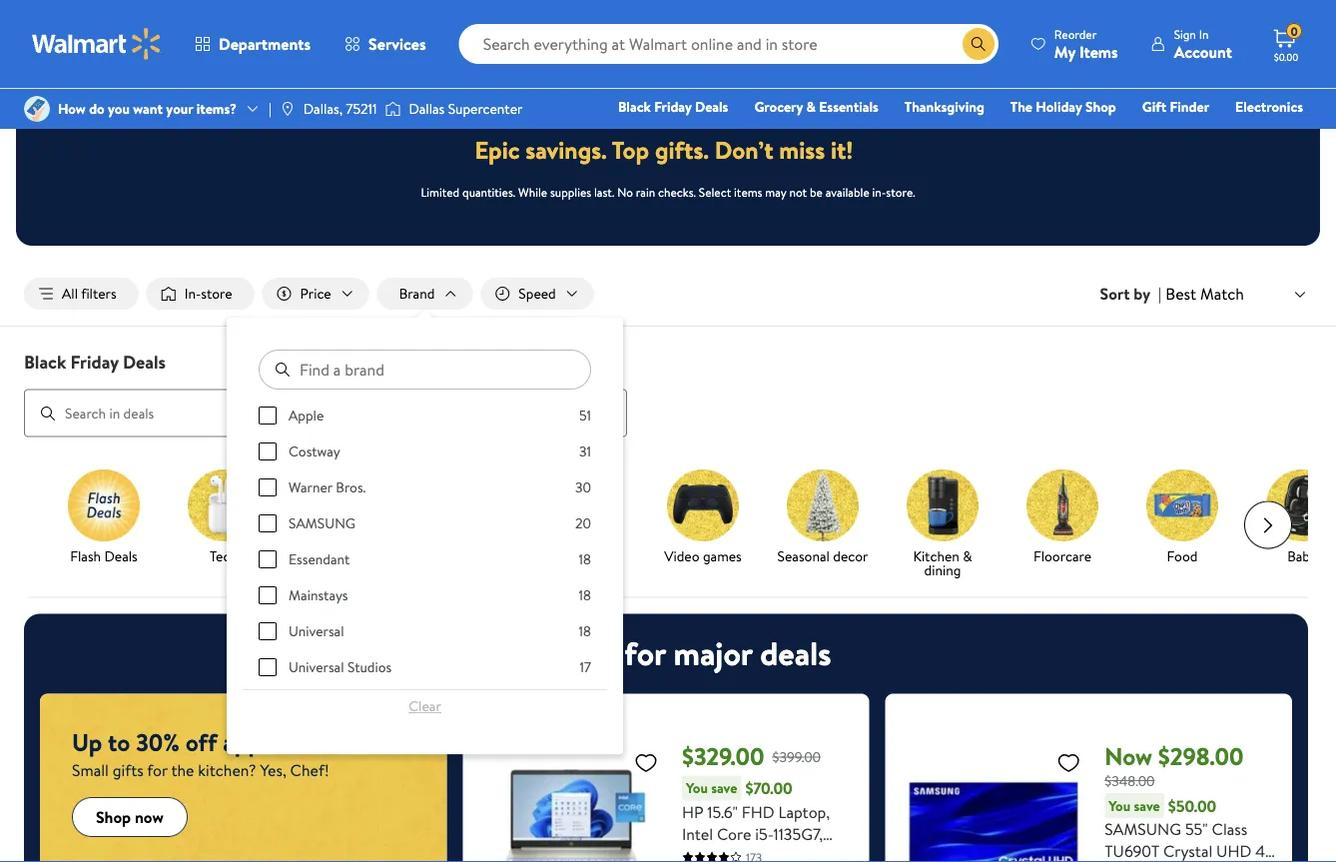 Task type: locate. For each thing, give the bounding box(es) containing it.
3 18 from the top
[[579, 622, 592, 641]]

epic
[[475, 133, 520, 167]]

shop toys image
[[308, 469, 380, 541]]

2 vertical spatial shop
[[96, 806, 131, 828]]

shop left now
[[96, 806, 131, 828]]

&
[[807, 97, 816, 116], [963, 546, 973, 566]]

30%
[[136, 726, 180, 759]]

0 vertical spatial 18
[[579, 550, 592, 569]]

flash deals image
[[68, 469, 140, 541]]

2 vertical spatial deals
[[104, 546, 138, 566]]

18 up way
[[579, 586, 592, 605]]

fashion link down 31
[[532, 469, 635, 567]]

None checkbox
[[259, 407, 277, 425], [259, 443, 277, 461], [259, 515, 277, 533], [259, 623, 277, 641], [259, 407, 277, 425], [259, 443, 277, 461], [259, 515, 277, 533], [259, 623, 277, 641]]

1 vertical spatial friday
[[71, 349, 119, 374]]

2 vertical spatial 18
[[579, 622, 592, 641]]

the holiday shop
[[1011, 97, 1117, 116]]

baby
[[1288, 546, 1318, 566]]

for right way
[[625, 632, 666, 676]]

0 horizontal spatial fashion link
[[532, 469, 635, 567]]

0 horizontal spatial shop
[[96, 806, 131, 828]]

0 horizontal spatial for
[[147, 759, 168, 781]]

& right dining
[[963, 546, 973, 566]]

friday inside search field
[[71, 349, 119, 374]]

1 vertical spatial for
[[147, 759, 168, 781]]

major
[[674, 632, 753, 676]]

electronics
[[1236, 97, 1304, 116]]

essentials
[[820, 97, 879, 116]]

1 horizontal spatial you
[[1109, 796, 1131, 815]]

finder
[[1171, 97, 1210, 116]]

don't
[[715, 133, 774, 167]]

thanksgiving
[[905, 97, 985, 116]]

video games link
[[651, 469, 755, 567]]

yes,
[[260, 759, 287, 781]]

games
[[703, 546, 742, 566]]

shop fashion image
[[548, 469, 620, 541]]

0 vertical spatial black
[[618, 97, 651, 116]]

0 horizontal spatial |
[[269, 99, 272, 118]]

$329.00 group
[[479, 710, 854, 862]]

hp
[[682, 801, 704, 823]]

1 vertical spatial samsung
[[1105, 818, 1182, 840]]

all
[[62, 284, 78, 303]]

group containing apple
[[259, 406, 592, 862]]

black friday deals down filters
[[24, 349, 166, 374]]

black up the search icon
[[24, 349, 66, 374]]

save inside you save $70.00 hp 15.6" fhd laptop, intel core i5-1135g7, 8gb ram, 256gb ss
[[712, 778, 738, 798]]

all filters
[[62, 284, 117, 303]]

deals right "flash"
[[104, 546, 138, 566]]

group
[[259, 406, 592, 862]]

18 up 17
[[579, 622, 592, 641]]

shop baby image
[[1267, 469, 1337, 541]]

in-store
[[185, 284, 232, 303]]

electronics link
[[1227, 96, 1313, 117]]

0 vertical spatial universal
[[289, 622, 344, 641]]

1 horizontal spatial |
[[1159, 283, 1162, 305]]

samsung up essendant
[[289, 514, 356, 533]]

warner
[[289, 478, 333, 497]]

1 horizontal spatial &
[[963, 546, 973, 566]]

fashion link down the
[[993, 124, 1057, 145]]

& right the grocery
[[807, 97, 816, 116]]

 image left how
[[24, 96, 50, 122]]

services
[[369, 33, 426, 55]]

0 vertical spatial fashion link
[[993, 124, 1057, 145]]

1 horizontal spatial black
[[618, 97, 651, 116]]

black friday deals
[[618, 97, 729, 116], [24, 349, 166, 374]]

universal down mainstays at the bottom of the page
[[289, 622, 344, 641]]

0 horizontal spatial samsung
[[289, 514, 356, 533]]

best match button
[[1162, 281, 1313, 307]]

1 vertical spatial shop
[[882, 125, 913, 144]]

intel
[[682, 823, 713, 845]]

0
[[1291, 23, 1299, 40]]

| left dallas,
[[269, 99, 272, 118]]

home link
[[930, 124, 985, 145]]

shop floorcare image
[[1027, 469, 1099, 541]]

shop right the toy
[[882, 125, 913, 144]]

while
[[519, 183, 548, 200]]

friday down filters
[[71, 349, 119, 374]]

universal left studios
[[289, 658, 344, 677]]

account
[[1175, 40, 1233, 62]]

1 horizontal spatial samsung
[[1105, 818, 1182, 840]]

save up the 15.6"
[[712, 778, 738, 798]]

walmart black friday deals for days image
[[485, 59, 852, 109]]

dining
[[925, 560, 962, 580]]

18 down 20
[[579, 550, 592, 569]]

you down $348.00
[[1109, 796, 1131, 815]]

15.6"
[[708, 801, 738, 823]]

0 horizontal spatial black friday deals
[[24, 349, 166, 374]]

55"
[[1186, 818, 1209, 840]]

deals down in-store button
[[123, 349, 166, 374]]

departments
[[219, 33, 311, 55]]

18
[[579, 550, 592, 569], [579, 586, 592, 605], [579, 622, 592, 641]]

|
[[269, 99, 272, 118], [1159, 283, 1162, 305]]

Search in deals search field
[[24, 389, 627, 437]]

warner bros.
[[289, 478, 366, 497]]

kitchen & dining link
[[891, 469, 995, 581]]

up
[[72, 726, 102, 759]]

0 horizontal spatial  image
[[24, 96, 50, 122]]

0 horizontal spatial you
[[686, 778, 708, 798]]

shop video games image
[[667, 469, 739, 541]]

1 horizontal spatial  image
[[385, 99, 401, 119]]

you save $70.00 hp 15.6" fhd laptop, intel core i5-1135g7, 8gb ram, 256gb ss
[[682, 777, 853, 862]]

0 vertical spatial &
[[807, 97, 816, 116]]

tu690t
[[1105, 840, 1160, 862]]

 image
[[280, 101, 296, 117]]

this
[[501, 632, 557, 676]]

store.
[[887, 183, 916, 200]]

& inside kitchen & dining
[[963, 546, 973, 566]]

1 universal from the top
[[289, 622, 344, 641]]

appliances
[[223, 726, 333, 759]]

save down $348.00
[[1135, 796, 1161, 815]]

to
[[108, 726, 130, 759]]

may
[[766, 183, 787, 200]]

bros.
[[336, 478, 366, 497]]

1 horizontal spatial fashion
[[1002, 125, 1048, 144]]

1 horizontal spatial fashion link
[[993, 124, 1057, 145]]

& for essentials
[[807, 97, 816, 116]]

1 vertical spatial 18
[[579, 586, 592, 605]]

black
[[618, 97, 651, 116], [24, 349, 66, 374]]

Walmart Site-Wide search field
[[459, 24, 999, 64]]

reorder my items
[[1055, 25, 1119, 62]]

quantities.
[[463, 183, 516, 200]]

fashion down the
[[1002, 125, 1048, 144]]

food link
[[1131, 469, 1235, 567]]

| right by
[[1159, 283, 1162, 305]]

None checkbox
[[259, 479, 277, 497], [259, 551, 277, 569], [259, 587, 277, 605], [259, 659, 277, 677], [259, 479, 277, 497], [259, 551, 277, 569], [259, 587, 277, 605], [259, 659, 277, 677]]

search image
[[40, 405, 56, 421]]

0 vertical spatial samsung
[[289, 514, 356, 533]]

gift finder link
[[1134, 96, 1219, 117]]

friday up epic savings. top gifts. don't miss it!
[[655, 97, 692, 116]]

1 horizontal spatial shop
[[882, 125, 913, 144]]

for inside up to 30% off appliances small gifts for the kitchen? yes, chef!
[[147, 759, 168, 781]]

samsung down $348.00
[[1105, 818, 1182, 840]]

1 vertical spatial &
[[963, 546, 973, 566]]

$298.00
[[1159, 740, 1245, 773]]

1 vertical spatial black friday deals
[[24, 349, 166, 374]]

the
[[1011, 97, 1033, 116]]

seasonal
[[778, 546, 830, 566]]

1 vertical spatial fashion link
[[532, 469, 635, 567]]

the holiday shop link
[[1002, 96, 1126, 117]]

shop inside electronics toy shop
[[882, 125, 913, 144]]

speed
[[519, 284, 556, 303]]

shop for toy
[[882, 125, 913, 144]]

$399.00
[[773, 747, 821, 767]]

video
[[665, 546, 700, 566]]

savings.
[[526, 133, 607, 167]]

1 vertical spatial |
[[1159, 283, 1162, 305]]

0 vertical spatial for
[[625, 632, 666, 676]]

0 vertical spatial friday
[[655, 97, 692, 116]]

1 horizontal spatial friday
[[655, 97, 692, 116]]

2 18 from the top
[[579, 586, 592, 605]]

universal
[[289, 622, 344, 641], [289, 658, 344, 677]]

black friday deals up gifts.
[[618, 97, 729, 116]]

fashion down 20
[[561, 546, 606, 566]]

flash deals
[[70, 546, 138, 566]]

laptop,
[[779, 801, 831, 823]]

0 vertical spatial |
[[269, 99, 272, 118]]

filters
[[81, 284, 117, 303]]

0 horizontal spatial friday
[[71, 349, 119, 374]]

0 horizontal spatial fashion
[[561, 546, 606, 566]]

17
[[580, 658, 592, 677]]

 image right 75211
[[385, 99, 401, 119]]

1 vertical spatial deals
[[123, 349, 166, 374]]

 image
[[24, 96, 50, 122], [385, 99, 401, 119]]

0 vertical spatial shop
[[1086, 97, 1117, 116]]

2 universal from the top
[[289, 658, 344, 677]]

gifts
[[113, 759, 144, 781]]

1 horizontal spatial save
[[1135, 796, 1161, 815]]

0 horizontal spatial save
[[712, 778, 738, 798]]

0 horizontal spatial &
[[807, 97, 816, 116]]

2 horizontal spatial shop
[[1086, 97, 1117, 116]]

0 vertical spatial black friday deals
[[618, 97, 729, 116]]

30
[[576, 478, 592, 497]]

deals up gifts.
[[695, 97, 729, 116]]

black up top
[[618, 97, 651, 116]]

1 18 from the top
[[579, 550, 592, 569]]

dallas, 75211
[[304, 99, 377, 118]]

1 vertical spatial black
[[24, 349, 66, 374]]

be
[[810, 183, 823, 200]]

universal for universal
[[289, 622, 344, 641]]

for left the the
[[147, 759, 168, 781]]

1 horizontal spatial black friday deals
[[618, 97, 729, 116]]

shop up registry link
[[1086, 97, 1117, 116]]

0 horizontal spatial black
[[24, 349, 66, 374]]

1 vertical spatial universal
[[289, 658, 344, 677]]

dallas
[[409, 99, 445, 118]]

clear
[[409, 696, 441, 716]]

holiday
[[1037, 97, 1083, 116]]

grocery & essentials
[[755, 97, 879, 116]]

uhd
[[1217, 840, 1252, 862]]

 image for dallas supercenter
[[385, 99, 401, 119]]

one
[[1151, 125, 1181, 144]]

you up hp
[[686, 778, 708, 798]]



Task type: vqa. For each thing, say whether or not it's contained in the screenshot.
"Improvement" within the Home Improvement dropdown button
no



Task type: describe. For each thing, give the bounding box(es) containing it.
departments button
[[178, 20, 328, 68]]

$0.00
[[1275, 50, 1299, 63]]

18 for universal
[[579, 622, 592, 641]]

brand
[[399, 284, 435, 303]]

1 vertical spatial fashion
[[561, 546, 606, 566]]

black friday deals link
[[609, 96, 738, 117]]

floorcare
[[1034, 546, 1092, 566]]

in-
[[873, 183, 887, 200]]

limited
[[421, 183, 460, 200]]

studios
[[348, 658, 392, 677]]

shop kitchen & dining image
[[907, 469, 979, 541]]

universal for universal studios
[[289, 658, 344, 677]]

256gb
[[759, 845, 807, 862]]

| inside sort and filter section 'element'
[[1159, 283, 1162, 305]]

limited quantities. while supplies last. no rain checks. select items may not be available in-store.
[[421, 183, 916, 200]]

want
[[133, 99, 163, 118]]

seasonal decor link
[[771, 469, 875, 567]]

best
[[1166, 283, 1197, 305]]

way
[[564, 632, 617, 676]]

supplies
[[551, 183, 592, 200]]

price
[[300, 284, 331, 303]]

brand button
[[377, 278, 473, 310]]

$50.00
[[1169, 795, 1217, 817]]

now $298.00 $348.00 you save $50.00 samsung 55" class tu690t crystal uhd 4
[[1105, 740, 1276, 862]]

toys link
[[292, 469, 396, 567]]

you inside you save $70.00 hp 15.6" fhd laptop, intel core i5-1135g7, 8gb ram, 256gb ss
[[686, 778, 708, 798]]

shop for holiday
[[1086, 97, 1117, 116]]

chef!
[[290, 759, 329, 781]]

walmart image
[[32, 28, 162, 60]]

shop tech image
[[188, 469, 260, 541]]

speed button
[[481, 278, 594, 310]]

price button
[[262, 278, 369, 310]]

kitchen
[[914, 546, 960, 566]]

shop inside button
[[96, 806, 131, 828]]

1 horizontal spatial for
[[625, 632, 666, 676]]

last.
[[594, 183, 615, 200]]

mainstays
[[289, 586, 348, 605]]

Search search field
[[459, 24, 999, 64]]

registry link
[[1065, 124, 1134, 145]]

rain
[[636, 183, 656, 200]]

black friday deals inside search field
[[24, 349, 166, 374]]

now
[[1105, 740, 1153, 773]]

$329.00
[[682, 740, 765, 773]]

all filters button
[[24, 278, 139, 310]]

items
[[734, 183, 763, 200]]

baby link
[[1251, 469, 1337, 567]]

75211
[[346, 99, 377, 118]]

gifts.
[[655, 133, 709, 167]]

thanksgiving link
[[896, 96, 994, 117]]

sort and filter section element
[[0, 262, 1337, 326]]

51
[[580, 406, 592, 425]]

items?
[[197, 99, 237, 118]]

one debit link
[[1142, 124, 1227, 145]]

sign in to add to favorites list, hp 15.6" fhd laptop, intel core i5-1135g7, 8gb ram, 256gb ssd, silver, windows 11 home, 15-dy2795wm image
[[634, 750, 658, 775]]

apple
[[289, 406, 324, 425]]

checks.
[[659, 183, 696, 200]]

Find a brand search field
[[259, 350, 592, 390]]

0 vertical spatial fashion
[[1002, 125, 1048, 144]]

home
[[939, 125, 976, 144]]

you inside "now $298.00 $348.00 you save $50.00 samsung 55" class tu690t crystal uhd 4"
[[1109, 796, 1131, 815]]

tech link
[[172, 469, 276, 567]]

search icon image
[[971, 36, 987, 52]]

sign in to add to favorites list, samsung 55" class tu690t crystal uhd 4k smart television - un55tu690tfxza (new) image
[[1057, 750, 1081, 775]]

core
[[717, 823, 752, 845]]

sort by |
[[1101, 283, 1162, 305]]

18 for essendant
[[579, 550, 592, 569]]

18 for mainstays
[[579, 586, 592, 605]]

epic savings. top gifts. don't miss it!
[[475, 133, 854, 167]]

how do you want your items?
[[58, 99, 237, 118]]

shop seasonal image
[[787, 469, 859, 541]]

your
[[166, 99, 193, 118]]

registry
[[1074, 125, 1125, 144]]

essendant
[[289, 550, 350, 569]]

$329.00 $399.00
[[682, 740, 821, 773]]

match
[[1201, 283, 1245, 305]]

$70.00
[[746, 777, 793, 799]]

deals
[[761, 632, 832, 676]]

do
[[89, 99, 105, 118]]

the
[[171, 759, 194, 781]]

services button
[[328, 20, 443, 68]]

available
[[826, 183, 870, 200]]

save inside "now $298.00 $348.00 you save $50.00 samsung 55" class tu690t crystal uhd 4"
[[1135, 796, 1161, 815]]

shop food image
[[1147, 469, 1219, 541]]

food
[[1168, 546, 1198, 566]]

& for dining
[[963, 546, 973, 566]]

0 vertical spatial deals
[[695, 97, 729, 116]]

 image for how do you want your items?
[[24, 96, 50, 122]]

dallas supercenter
[[409, 99, 523, 118]]

how
[[58, 99, 86, 118]]

Black Friday Deals search field
[[0, 349, 1337, 437]]

this way for major deals
[[501, 632, 832, 676]]

class
[[1213, 818, 1248, 840]]

deals inside search field
[[123, 349, 166, 374]]

black inside search field
[[24, 349, 66, 374]]

select
[[699, 183, 732, 200]]

top
[[612, 133, 650, 167]]

supercenter
[[448, 99, 523, 118]]

flash deals link
[[52, 469, 156, 567]]

toys
[[331, 546, 357, 566]]

one debit
[[1151, 125, 1218, 144]]

samsung inside "now $298.00 $348.00 you save $50.00 samsung 55" class tu690t crystal uhd 4"
[[1105, 818, 1182, 840]]

debit
[[1184, 125, 1218, 144]]

off
[[185, 726, 217, 759]]

next slide for chipmodulewithimages list image
[[1245, 501, 1293, 549]]



